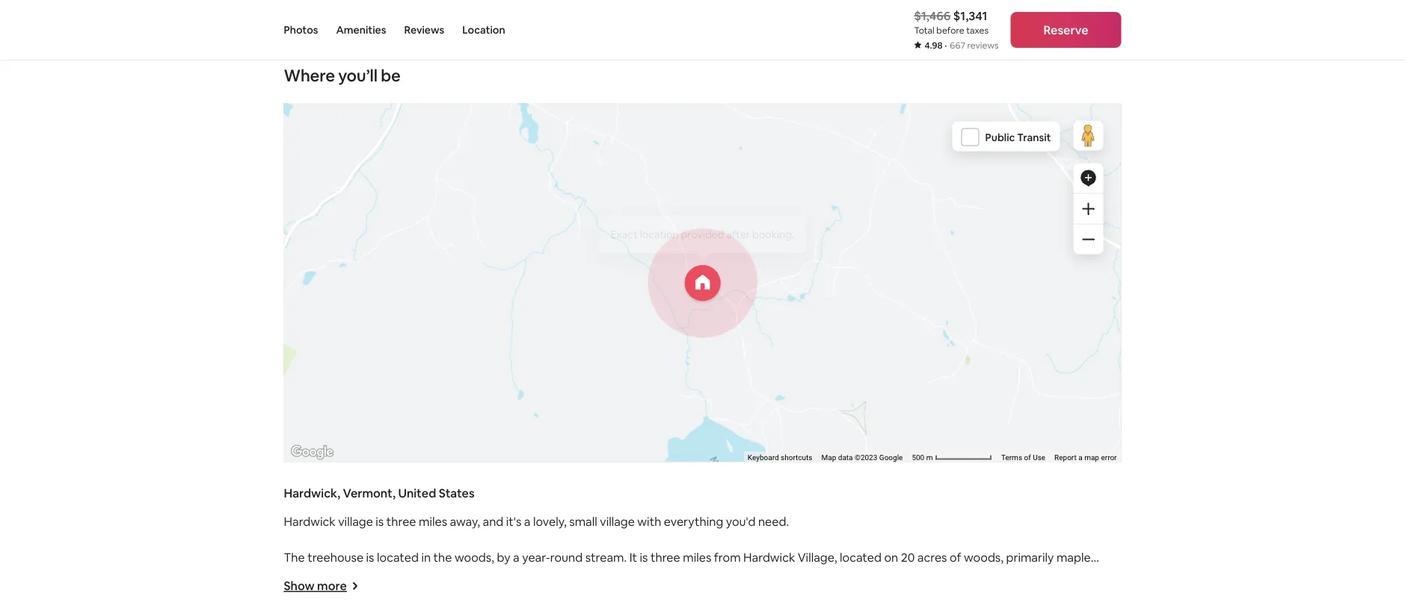 Task type: vqa. For each thing, say whether or not it's contained in the screenshot.
the support & resources button
no



Task type: describe. For each thing, give the bounding box(es) containing it.
0 vertical spatial hardwick
[[284, 515, 336, 530]]

drag pegman onto the map to open street view image
[[1074, 121, 1104, 151]]

shortcuts
[[781, 453, 813, 462]]

report a map error
[[1055, 453, 1117, 462]]

report a map error link
[[1055, 453, 1117, 462]]

flows
[[533, 569, 562, 584]]

miles inside the treehouse is located in the woods, by a year-round stream.  it is three miles from hardwick village, located on 20 acres of woods, primarily maple trees and has a lovely year-round stream that flows by the house.
[[683, 551, 712, 566]]

terms
[[1001, 453, 1022, 462]]

three inside the treehouse is located in the woods, by a year-round stream.  it is three miles from hardwick village, located on 20 acres of woods, primarily maple trees and has a lovely year-round stream that flows by the house.
[[651, 551, 680, 566]]

©2023
[[855, 453, 878, 462]]

use
[[1033, 453, 1046, 462]]

where
[[284, 65, 335, 86]]

google map
showing 0 points of interest. region
[[225, 2, 1182, 576]]

zoom in image
[[1083, 203, 1095, 215]]

it
[[630, 551, 637, 566]]

$1,466 $1,341 total before taxes
[[914, 8, 989, 36]]

show more
[[284, 579, 347, 594]]

vermont,
[[343, 486, 396, 502]]

data
[[838, 453, 853, 462]]

hardwick, vermont, united states
[[284, 486, 475, 502]]

a right it's
[[524, 515, 531, 530]]

google image
[[288, 443, 337, 463]]

need.
[[758, 515, 789, 530]]

m
[[927, 453, 933, 462]]

show more button
[[284, 579, 359, 594]]

500 m
[[912, 453, 935, 462]]

keyboard shortcuts button
[[748, 453, 813, 463]]

map data ©2023 google
[[822, 453, 903, 462]]

keyboard
[[748, 453, 779, 462]]

500
[[912, 453, 925, 462]]

with
[[638, 515, 661, 530]]

in
[[421, 551, 431, 566]]

4.98 · 667 reviews
[[925, 40, 999, 51]]

transit
[[1017, 131, 1051, 144]]

you'll
[[338, 65, 377, 86]]

small
[[569, 515, 597, 530]]

$1,341
[[953, 8, 988, 23]]

reviews button
[[404, 0, 444, 60]]

add a place to the map image
[[1080, 170, 1098, 187]]

0 vertical spatial miles
[[419, 515, 447, 530]]

4.98
[[925, 40, 943, 51]]

0 vertical spatial year-
[[522, 551, 550, 566]]

map
[[822, 453, 836, 462]]

0 vertical spatial by
[[497, 551, 511, 566]]

1 vertical spatial the
[[581, 569, 600, 584]]

terms of use
[[1001, 453, 1046, 462]]

more
[[317, 579, 347, 594]]

acres
[[918, 551, 947, 566]]

2 woods, from the left
[[964, 551, 1004, 566]]

lovely
[[369, 569, 400, 584]]

2 horizontal spatial is
[[640, 551, 648, 566]]

zoom out image
[[1083, 234, 1095, 246]]

away,
[[450, 515, 480, 530]]

reserve
[[1044, 22, 1089, 37]]

$1,466
[[914, 8, 951, 23]]

maple
[[1057, 551, 1091, 566]]

1 woods, from the left
[[455, 551, 494, 566]]

photos button
[[284, 0, 318, 60]]

1 horizontal spatial and
[[483, 515, 504, 530]]

a right has at the left bottom
[[360, 569, 366, 584]]

before
[[937, 25, 965, 36]]

location button
[[462, 0, 505, 60]]

0 vertical spatial the
[[434, 551, 452, 566]]

is for located
[[366, 551, 374, 566]]

2 village from the left
[[600, 515, 635, 530]]



Task type: locate. For each thing, give the bounding box(es) containing it.
your stay location, map pin image
[[685, 266, 721, 301]]

0 horizontal spatial by
[[497, 551, 511, 566]]

hardwick down "hardwick,"
[[284, 515, 336, 530]]

located
[[377, 551, 419, 566], [840, 551, 882, 566]]

total
[[914, 25, 935, 36]]

0 vertical spatial round
[[550, 551, 583, 566]]

the
[[284, 551, 305, 566]]

1 horizontal spatial round
[[550, 551, 583, 566]]

0 horizontal spatial and
[[315, 569, 336, 584]]

miles left from
[[683, 551, 712, 566]]

treehouse
[[308, 551, 364, 566]]

0 vertical spatial of
[[1024, 453, 1031, 462]]

667
[[950, 40, 966, 51]]

1 horizontal spatial woods,
[[964, 551, 1004, 566]]

by up the that
[[497, 551, 511, 566]]

0 horizontal spatial three
[[387, 515, 416, 530]]

located left on
[[840, 551, 882, 566]]

united
[[398, 486, 436, 502]]

you'd
[[726, 515, 756, 530]]

hardwick down need.
[[744, 551, 795, 566]]

a left map
[[1079, 453, 1083, 462]]

year-
[[522, 551, 550, 566], [403, 569, 431, 584]]

year- up flows
[[522, 551, 550, 566]]

1 vertical spatial three
[[651, 551, 680, 566]]

error
[[1101, 453, 1117, 462]]

0 horizontal spatial round
[[431, 569, 464, 584]]

of
[[1024, 453, 1031, 462], [950, 551, 961, 566]]

1 horizontal spatial is
[[376, 515, 384, 530]]

1 horizontal spatial the
[[581, 569, 600, 584]]

village down vermont,
[[338, 515, 373, 530]]

2 located from the left
[[840, 551, 882, 566]]

that
[[508, 569, 530, 584]]

be
[[381, 65, 401, 86]]

the down stream.
[[581, 569, 600, 584]]

1 horizontal spatial three
[[651, 551, 680, 566]]

reviews
[[404, 23, 444, 37]]

1 vertical spatial hardwick
[[744, 551, 795, 566]]

the treehouse is located in the woods, by a year-round stream.  it is three miles from hardwick village, located on 20 acres of woods, primarily maple trees and has a lovely year-round stream that flows by the house.
[[284, 551, 1091, 584]]

0 horizontal spatial year-
[[403, 569, 431, 584]]

report
[[1055, 453, 1077, 462]]

public transit
[[985, 131, 1051, 144]]

and left it's
[[483, 515, 504, 530]]

taxes
[[966, 25, 989, 36]]

year- down in
[[403, 569, 431, 584]]

located up lovely
[[377, 551, 419, 566]]

of left use
[[1024, 453, 1031, 462]]

is
[[376, 515, 384, 530], [366, 551, 374, 566], [640, 551, 648, 566]]

woods, up stream
[[455, 551, 494, 566]]

1 horizontal spatial village
[[600, 515, 635, 530]]

0 horizontal spatial the
[[434, 551, 452, 566]]

1 located from the left
[[377, 551, 419, 566]]

round left stream
[[431, 569, 464, 584]]

has
[[338, 569, 357, 584]]

village,
[[798, 551, 837, 566]]

0 vertical spatial three
[[387, 515, 416, 530]]

reviews
[[968, 40, 999, 51]]

three
[[387, 515, 416, 530], [651, 551, 680, 566]]

village
[[338, 515, 373, 530], [600, 515, 635, 530]]

lovely,
[[533, 515, 567, 530]]

woods, left primarily
[[964, 551, 1004, 566]]

0 horizontal spatial miles
[[419, 515, 447, 530]]

1 horizontal spatial of
[[1024, 453, 1031, 462]]

hardwick
[[284, 515, 336, 530], [744, 551, 795, 566]]

village left with
[[600, 515, 635, 530]]

1 horizontal spatial hardwick
[[744, 551, 795, 566]]

and
[[483, 515, 504, 530], [315, 569, 336, 584]]

miles
[[419, 515, 447, 530], [683, 551, 712, 566]]

and inside the treehouse is located in the woods, by a year-round stream.  it is three miles from hardwick village, located on 20 acres of woods, primarily maple trees and has a lovely year-round stream that flows by the house.
[[315, 569, 336, 584]]

hardwick village is three miles away, and it's a lovely, small village with everything you'd need.
[[284, 515, 789, 530]]

it's
[[506, 515, 522, 530]]

20
[[901, 551, 915, 566]]

from
[[714, 551, 741, 566]]

0 horizontal spatial is
[[366, 551, 374, 566]]

1 horizontal spatial year-
[[522, 551, 550, 566]]

is down hardwick, vermont, united states
[[376, 515, 384, 530]]

on
[[884, 551, 898, 566]]

house.
[[602, 569, 638, 584]]

show
[[284, 579, 315, 594]]

location
[[462, 23, 505, 37]]

everything
[[664, 515, 724, 530]]

a up the that
[[513, 551, 520, 566]]

miles left away,
[[419, 515, 447, 530]]

the right in
[[434, 551, 452, 566]]

amenities button
[[336, 0, 386, 60]]

reserve button
[[1011, 12, 1122, 48]]

·
[[945, 40, 947, 51]]

three right it
[[651, 551, 680, 566]]

1 vertical spatial miles
[[683, 551, 712, 566]]

1 vertical spatial year-
[[403, 569, 431, 584]]

1 vertical spatial of
[[950, 551, 961, 566]]

a
[[1079, 453, 1083, 462], [524, 515, 531, 530], [513, 551, 520, 566], [360, 569, 366, 584]]

0 horizontal spatial of
[[950, 551, 961, 566]]

1 horizontal spatial located
[[840, 551, 882, 566]]

0 horizontal spatial woods,
[[455, 551, 494, 566]]

google
[[879, 453, 903, 462]]

of right acres
[[950, 551, 961, 566]]

stream
[[466, 569, 505, 584]]

amenities
[[336, 23, 386, 37]]

woods,
[[455, 551, 494, 566], [964, 551, 1004, 566]]

map
[[1085, 453, 1099, 462]]

by right flows
[[565, 569, 578, 584]]

photos
[[284, 23, 318, 37]]

and down the treehouse
[[315, 569, 336, 584]]

is right it
[[640, 551, 648, 566]]

1 horizontal spatial miles
[[683, 551, 712, 566]]

hardwick inside the treehouse is located in the woods, by a year-round stream.  it is three miles from hardwick village, located on 20 acres of woods, primarily maple trees and has a lovely year-round stream that flows by the house.
[[744, 551, 795, 566]]

trees
[[284, 569, 312, 584]]

terms of use link
[[1001, 453, 1046, 462]]

by
[[497, 551, 511, 566], [565, 569, 578, 584]]

1 village from the left
[[338, 515, 373, 530]]

where you'll be
[[284, 65, 401, 86]]

is for three
[[376, 515, 384, 530]]

keyboard shortcuts
[[748, 453, 813, 462]]

1 vertical spatial by
[[565, 569, 578, 584]]

the
[[434, 551, 452, 566], [581, 569, 600, 584]]

0 vertical spatial and
[[483, 515, 504, 530]]

stream.
[[585, 551, 627, 566]]

is up lovely
[[366, 551, 374, 566]]

0 horizontal spatial village
[[338, 515, 373, 530]]

500 m button
[[908, 452, 997, 463]]

hardwick,
[[284, 486, 340, 502]]

round
[[550, 551, 583, 566], [431, 569, 464, 584]]

1 vertical spatial round
[[431, 569, 464, 584]]

public
[[985, 131, 1015, 144]]

of inside the treehouse is located in the woods, by a year-round stream.  it is three miles from hardwick village, located on 20 acres of woods, primarily maple trees and has a lovely year-round stream that flows by the house.
[[950, 551, 961, 566]]

1 horizontal spatial by
[[565, 569, 578, 584]]

round up flows
[[550, 551, 583, 566]]

three down united
[[387, 515, 416, 530]]

0 horizontal spatial located
[[377, 551, 419, 566]]

primarily
[[1006, 551, 1054, 566]]

0 horizontal spatial hardwick
[[284, 515, 336, 530]]

states
[[439, 486, 475, 502]]

1 vertical spatial and
[[315, 569, 336, 584]]



